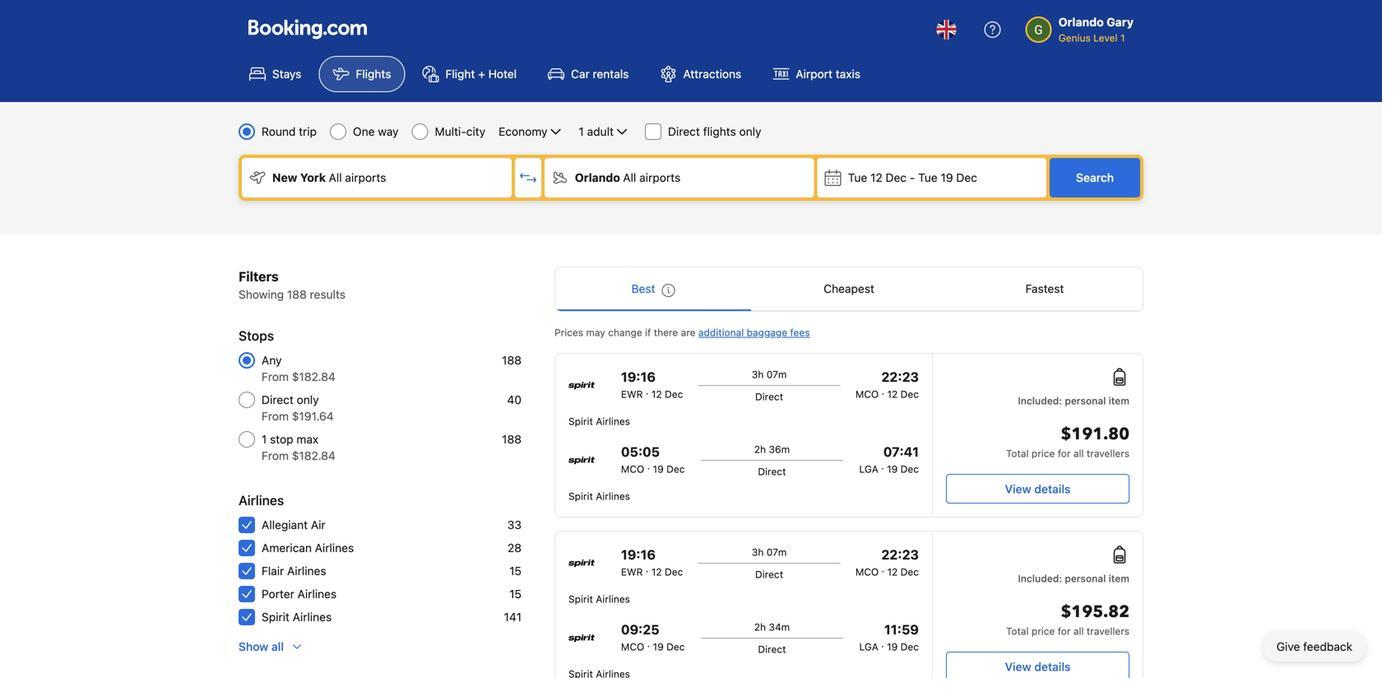 Task type: describe. For each thing, give the bounding box(es) containing it.
. inside 09:25 mco . 19 dec
[[648, 638, 650, 649]]

19:16 for $191.80
[[621, 369, 656, 385]]

all inside button
[[272, 640, 284, 654]]

33
[[508, 518, 522, 532]]

view details for $191.80
[[1006, 482, 1071, 496]]

direct up 2h 36m
[[756, 391, 784, 403]]

2h for $195.82
[[755, 621, 766, 633]]

change
[[608, 327, 643, 338]]

1 adult button
[[577, 122, 632, 142]]

price for $195.82
[[1032, 626, 1056, 637]]

search
[[1077, 171, 1115, 184]]

feedback
[[1304, 640, 1353, 654]]

stays link
[[235, 56, 316, 92]]

spirit airlines down 05:05
[[569, 491, 631, 502]]

view for $195.82
[[1006, 660, 1032, 674]]

. inside the 11:59 lga . 19 dec
[[882, 638, 885, 649]]

flair
[[262, 564, 284, 578]]

1 inside orlando gary genius level 1
[[1121, 32, 1126, 44]]

fastest
[[1026, 282, 1065, 296]]

19:16 ewr . 12 dec for $195.82
[[621, 547, 683, 578]]

spirit airlines up 09:25
[[569, 594, 631, 605]]

additional baggage fees link
[[699, 327, 810, 338]]

mco up the 11:59 lga . 19 dec
[[856, 566, 879, 578]]

+
[[478, 67, 486, 81]]

188 for 1 stop max from $182.84
[[502, 433, 522, 446]]

new
[[272, 171, 298, 184]]

prices may change if there are additional baggage fees
[[555, 327, 810, 338]]

airlines down american airlines
[[287, 564, 326, 578]]

there
[[654, 327, 679, 338]]

1 adult
[[579, 125, 614, 138]]

2h for $191.80
[[755, 444, 766, 455]]

travellers for $191.80
[[1087, 448, 1130, 459]]

give feedback button
[[1264, 632, 1366, 662]]

travellers for $195.82
[[1087, 626, 1130, 637]]

spirit airlines up 05:05
[[569, 416, 631, 427]]

188 for any from $182.84
[[502, 354, 522, 367]]

1 for 1 stop max from $182.84
[[262, 433, 267, 446]]

fees
[[791, 327, 810, 338]]

-
[[910, 171, 916, 184]]

tue 12 dec - tue 19 dec
[[848, 171, 978, 184]]

gary
[[1107, 15, 1134, 29]]

fastest button
[[947, 268, 1143, 310]]

round
[[262, 125, 296, 138]]

22:23 for $195.82
[[882, 547, 919, 563]]

tue 12 dec - tue 19 dec button
[[818, 158, 1047, 198]]

1 all from the left
[[329, 171, 342, 184]]

dec inside 05:05 mco . 19 dec
[[667, 463, 685, 475]]

airlines up 05:05
[[596, 416, 631, 427]]

11:59
[[885, 622, 919, 638]]

3h 07m for $195.82
[[752, 547, 787, 558]]

for for $195.82
[[1058, 626, 1071, 637]]

22:23 mco . 12 dec for $195.82
[[856, 547, 919, 578]]

2 airports from the left
[[640, 171, 681, 184]]

results
[[310, 288, 346, 301]]

07m for $195.82
[[767, 547, 787, 558]]

give
[[1277, 640, 1301, 654]]

11:59 lga . 19 dec
[[860, 622, 919, 653]]

attractions
[[684, 67, 742, 81]]

airport taxis
[[796, 67, 861, 81]]

0 vertical spatial only
[[740, 125, 762, 138]]

airlines up allegiant
[[239, 493, 284, 508]]

included: personal item for $191.80
[[1019, 395, 1130, 407]]

if
[[645, 327, 651, 338]]

direct flights only
[[668, 125, 762, 138]]

are
[[681, 327, 696, 338]]

city
[[467, 125, 486, 138]]

2h 34m
[[755, 621, 790, 633]]

40
[[507, 393, 522, 407]]

total for $195.82
[[1007, 626, 1029, 637]]

188 inside filters showing 188 results
[[287, 288, 307, 301]]

$182.84 inside 'any from $182.84'
[[292, 370, 336, 384]]

2h 36m
[[755, 444, 790, 455]]

for for $191.80
[[1058, 448, 1071, 459]]

additional
[[699, 327, 744, 338]]

level
[[1094, 32, 1118, 44]]

07:41 lga . 19 dec
[[860, 444, 919, 475]]

. inside 05:05 mco . 19 dec
[[648, 460, 650, 472]]

car rentals
[[571, 67, 629, 81]]

give feedback
[[1277, 640, 1353, 654]]

details for $191.80
[[1035, 482, 1071, 496]]

ewr for $191.80
[[621, 389, 643, 400]]

allegiant air
[[262, 518, 326, 532]]

orlando all airports
[[575, 171, 681, 184]]

filters showing 188 results
[[239, 269, 346, 301]]

taxis
[[836, 67, 861, 81]]

1 tue from the left
[[848, 171, 868, 184]]

one
[[353, 125, 375, 138]]

porter airlines
[[262, 587, 337, 601]]

19 for 09:25
[[653, 641, 664, 653]]

mco up 07:41 lga . 19 dec
[[856, 389, 879, 400]]

$182.84 inside 1 stop max from $182.84
[[292, 449, 336, 463]]

22:23 for $191.80
[[882, 369, 919, 385]]

round trip
[[262, 125, 317, 138]]

view details for $195.82
[[1006, 660, 1071, 674]]

19:16 for $195.82
[[621, 547, 656, 563]]

airlines down 'flair airlines'
[[298, 587, 337, 601]]

rentals
[[593, 67, 629, 81]]

12 inside "tue 12 dec - tue 19 dec" "dropdown button"
[[871, 171, 883, 184]]

05:05
[[621, 444, 660, 460]]

19 for 07:41
[[887, 463, 898, 475]]

airport taxis link
[[759, 56, 875, 92]]

stop
[[270, 433, 294, 446]]

34m
[[769, 621, 790, 633]]

36m
[[769, 444, 790, 455]]

baggage
[[747, 327, 788, 338]]

trip
[[299, 125, 317, 138]]

new york all airports
[[272, 171, 386, 184]]

2 all from the left
[[623, 171, 637, 184]]

genius
[[1059, 32, 1091, 44]]

1 for 1 adult
[[579, 125, 584, 138]]

cheapest button
[[752, 268, 947, 310]]

car
[[571, 67, 590, 81]]

included: personal item for $195.82
[[1019, 573, 1130, 584]]

05:05 mco . 19 dec
[[621, 444, 685, 475]]

flights link
[[319, 56, 405, 92]]

may
[[586, 327, 606, 338]]

direct down 2h 34m on the right bottom of the page
[[758, 644, 787, 655]]



Task type: locate. For each thing, give the bounding box(es) containing it.
0 vertical spatial 22:23 mco . 12 dec
[[856, 369, 919, 400]]

19 inside 09:25 mco . 19 dec
[[653, 641, 664, 653]]

188 left results
[[287, 288, 307, 301]]

included: personal item up $195.82
[[1019, 573, 1130, 584]]

1 horizontal spatial tue
[[919, 171, 938, 184]]

1 from from the top
[[262, 370, 289, 384]]

$182.84 down max
[[292, 449, 336, 463]]

direct down 2h 36m
[[758, 466, 787, 477]]

travellers down $195.82
[[1087, 626, 1130, 637]]

28
[[508, 541, 522, 555]]

details down $191.80 total price for all travellers
[[1035, 482, 1071, 496]]

2 3h from the top
[[752, 547, 764, 558]]

3h 07m
[[752, 369, 787, 380], [752, 547, 787, 558]]

1 vertical spatial included:
[[1019, 573, 1063, 584]]

all right show
[[272, 640, 284, 654]]

1 down gary
[[1121, 32, 1126, 44]]

15 up 141
[[510, 587, 522, 601]]

19:16 up 09:25
[[621, 547, 656, 563]]

2 travellers from the top
[[1087, 626, 1130, 637]]

1 vertical spatial details
[[1035, 660, 1071, 674]]

dec inside 09:25 mco . 19 dec
[[667, 641, 685, 653]]

0 vertical spatial view details button
[[947, 474, 1130, 504]]

from inside 'any from $182.84'
[[262, 370, 289, 384]]

0 horizontal spatial only
[[297, 393, 319, 407]]

22:23 up 11:59
[[882, 547, 919, 563]]

1 vertical spatial lga
[[860, 641, 879, 653]]

1 lga from the top
[[860, 463, 879, 475]]

mco inside 05:05 mco . 19 dec
[[621, 463, 645, 475]]

2 view details button from the top
[[947, 652, 1130, 678]]

1 vertical spatial total
[[1007, 626, 1029, 637]]

direct only from $191.64
[[262, 393, 334, 423]]

item up $195.82
[[1109, 573, 1130, 584]]

0 vertical spatial travellers
[[1087, 448, 1130, 459]]

2 from from the top
[[262, 410, 289, 423]]

airports down "one"
[[345, 171, 386, 184]]

airlines down 05:05
[[596, 491, 631, 502]]

2 ewr from the top
[[621, 566, 643, 578]]

travellers inside "$195.82 total price for all travellers"
[[1087, 626, 1130, 637]]

1 vertical spatial view details button
[[947, 652, 1130, 678]]

stops
[[239, 328, 274, 344]]

1 inside 'dropdown button'
[[579, 125, 584, 138]]

view down $191.80 total price for all travellers
[[1006, 482, 1032, 496]]

2h left 36m
[[755, 444, 766, 455]]

1 vertical spatial 1
[[579, 125, 584, 138]]

1 vertical spatial for
[[1058, 626, 1071, 637]]

07m for $191.80
[[767, 369, 787, 380]]

15
[[510, 564, 522, 578], [510, 587, 522, 601]]

1 included: from the top
[[1019, 395, 1063, 407]]

best image
[[662, 284, 675, 297], [662, 284, 675, 297]]

1 vertical spatial 3h
[[752, 547, 764, 558]]

19:16 ewr . 12 dec for $191.80
[[621, 369, 683, 400]]

included: up $191.80 total price for all travellers
[[1019, 395, 1063, 407]]

1 15 from the top
[[510, 564, 522, 578]]

any from $182.84
[[262, 354, 336, 384]]

$182.84
[[292, 370, 336, 384], [292, 449, 336, 463]]

07:41
[[884, 444, 919, 460]]

1 vertical spatial travellers
[[1087, 626, 1130, 637]]

allegiant
[[262, 518, 308, 532]]

airports
[[345, 171, 386, 184], [640, 171, 681, 184]]

19:16
[[621, 369, 656, 385], [621, 547, 656, 563]]

tab list
[[556, 268, 1143, 312]]

lga for $195.82
[[860, 641, 879, 653]]

2 included: from the top
[[1019, 573, 1063, 584]]

travellers inside $191.80 total price for all travellers
[[1087, 448, 1130, 459]]

view
[[1006, 482, 1032, 496], [1006, 660, 1032, 674]]

from inside direct only from $191.64
[[262, 410, 289, 423]]

2 07m from the top
[[767, 547, 787, 558]]

0 vertical spatial $182.84
[[292, 370, 336, 384]]

view details down $191.80 total price for all travellers
[[1006, 482, 1071, 496]]

airlines
[[596, 416, 631, 427], [596, 491, 631, 502], [239, 493, 284, 508], [315, 541, 354, 555], [287, 564, 326, 578], [298, 587, 337, 601], [596, 594, 631, 605], [293, 610, 332, 624]]

airlines down air
[[315, 541, 354, 555]]

09:25
[[621, 622, 660, 638]]

personal for $191.80
[[1065, 395, 1107, 407]]

2 vertical spatial from
[[262, 449, 289, 463]]

from down stop
[[262, 449, 289, 463]]

07m down baggage
[[767, 369, 787, 380]]

1 view from the top
[[1006, 482, 1032, 496]]

ewr up 05:05
[[621, 389, 643, 400]]

19 inside 05:05 mco . 19 dec
[[653, 463, 664, 475]]

all down $195.82
[[1074, 626, 1085, 637]]

0 vertical spatial item
[[1109, 395, 1130, 407]]

showing
[[239, 288, 284, 301]]

ewr
[[621, 389, 643, 400], [621, 566, 643, 578]]

19 inside the 11:59 lga . 19 dec
[[887, 641, 898, 653]]

dec inside the 11:59 lga . 19 dec
[[901, 641, 919, 653]]

0 vertical spatial all
[[1074, 448, 1085, 459]]

all for $195.82
[[1074, 626, 1085, 637]]

1 price from the top
[[1032, 448, 1056, 459]]

0 vertical spatial 07m
[[767, 369, 787, 380]]

personal up $195.82
[[1065, 573, 1107, 584]]

view details down "$195.82 total price for all travellers"
[[1006, 660, 1071, 674]]

attractions link
[[647, 56, 756, 92]]

1 vertical spatial from
[[262, 410, 289, 423]]

1
[[1121, 32, 1126, 44], [579, 125, 584, 138], [262, 433, 267, 446]]

12 up the 07:41
[[888, 389, 898, 400]]

0 horizontal spatial orlando
[[575, 171, 621, 184]]

12 up 05:05
[[652, 389, 662, 400]]

1 vertical spatial personal
[[1065, 573, 1107, 584]]

19 down 05:05
[[653, 463, 664, 475]]

1 horizontal spatial airports
[[640, 171, 681, 184]]

0 vertical spatial view
[[1006, 482, 1032, 496]]

for down $191.80
[[1058, 448, 1071, 459]]

view details button down "$195.82 total price for all travellers"
[[947, 652, 1130, 678]]

1 item from the top
[[1109, 395, 1130, 407]]

multi-city
[[435, 125, 486, 138]]

0 horizontal spatial 1
[[262, 433, 267, 446]]

15 for porter airlines
[[510, 587, 522, 601]]

141
[[504, 610, 522, 624]]

0 vertical spatial included: personal item
[[1019, 395, 1130, 407]]

1 horizontal spatial 1
[[579, 125, 584, 138]]

1 view details button from the top
[[947, 474, 1130, 504]]

economy
[[499, 125, 548, 138]]

1 inside 1 stop max from $182.84
[[262, 433, 267, 446]]

all right york
[[329, 171, 342, 184]]

ewr up 09:25
[[621, 566, 643, 578]]

mco down 09:25
[[621, 641, 645, 653]]

total inside $191.80 total price for all travellers
[[1007, 448, 1029, 459]]

direct down 'any from $182.84'
[[262, 393, 294, 407]]

0 vertical spatial price
[[1032, 448, 1056, 459]]

max
[[297, 433, 319, 446]]

0 vertical spatial 1
[[1121, 32, 1126, 44]]

15 for flair airlines
[[510, 564, 522, 578]]

0 vertical spatial 22:23
[[882, 369, 919, 385]]

1 $182.84 from the top
[[292, 370, 336, 384]]

orlando for orlando gary
[[1059, 15, 1104, 29]]

1 vertical spatial 22:23
[[882, 547, 919, 563]]

1 3h 07m from the top
[[752, 369, 787, 380]]

all down $191.80
[[1074, 448, 1085, 459]]

$191.80
[[1061, 423, 1130, 446]]

0 vertical spatial for
[[1058, 448, 1071, 459]]

american
[[262, 541, 312, 555]]

0 vertical spatial 15
[[510, 564, 522, 578]]

1 ewr from the top
[[621, 389, 643, 400]]

2 item from the top
[[1109, 573, 1130, 584]]

1 left adult
[[579, 125, 584, 138]]

1 left stop
[[262, 433, 267, 446]]

tue left the -
[[848, 171, 868, 184]]

ewr for $195.82
[[621, 566, 643, 578]]

19 inside "dropdown button"
[[941, 171, 954, 184]]

19
[[941, 171, 954, 184], [653, 463, 664, 475], [887, 463, 898, 475], [653, 641, 664, 653], [887, 641, 898, 653]]

3h 07m for $191.80
[[752, 369, 787, 380]]

2 19:16 from the top
[[621, 547, 656, 563]]

personal for $195.82
[[1065, 573, 1107, 584]]

1 3h from the top
[[752, 369, 764, 380]]

3h 07m down baggage
[[752, 369, 787, 380]]

view down "$195.82 total price for all travellers"
[[1006, 660, 1032, 674]]

1 travellers from the top
[[1087, 448, 1130, 459]]

air
[[311, 518, 326, 532]]

item for $195.82
[[1109, 573, 1130, 584]]

. inside 07:41 lga . 19 dec
[[882, 460, 885, 472]]

1 22:23 mco . 12 dec from the top
[[856, 369, 919, 400]]

0 vertical spatial total
[[1007, 448, 1029, 459]]

for inside $191.80 total price for all travellers
[[1058, 448, 1071, 459]]

orlando gary genius level 1
[[1059, 15, 1134, 44]]

orlando inside orlando gary genius level 1
[[1059, 15, 1104, 29]]

tab list containing best
[[556, 268, 1143, 312]]

1 vertical spatial all
[[1074, 626, 1085, 637]]

0 vertical spatial 2h
[[755, 444, 766, 455]]

1 vertical spatial ewr
[[621, 566, 643, 578]]

1 horizontal spatial orlando
[[1059, 15, 1104, 29]]

all for $191.80
[[1074, 448, 1085, 459]]

from down any
[[262, 370, 289, 384]]

1 vertical spatial 19:16
[[621, 547, 656, 563]]

tue right the -
[[919, 171, 938, 184]]

2 vertical spatial 188
[[502, 433, 522, 446]]

stays
[[272, 67, 302, 81]]

0 vertical spatial 3h 07m
[[752, 369, 787, 380]]

all
[[1074, 448, 1085, 459], [1074, 626, 1085, 637], [272, 640, 284, 654]]

from inside 1 stop max from $182.84
[[262, 449, 289, 463]]

1 airports from the left
[[345, 171, 386, 184]]

1 vertical spatial price
[[1032, 626, 1056, 637]]

orlando down 1 adult
[[575, 171, 621, 184]]

1 vertical spatial only
[[297, 393, 319, 407]]

2 view from the top
[[1006, 660, 1032, 674]]

19 right the -
[[941, 171, 954, 184]]

19 for 11:59
[[887, 641, 898, 653]]

2 $182.84 from the top
[[292, 449, 336, 463]]

2 22:23 mco . 12 dec from the top
[[856, 547, 919, 578]]

travellers
[[1087, 448, 1130, 459], [1087, 626, 1130, 637]]

all down 1 adult 'dropdown button'
[[623, 171, 637, 184]]

0 vertical spatial ewr
[[621, 389, 643, 400]]

1 vertical spatial 07m
[[767, 547, 787, 558]]

only up $191.64
[[297, 393, 319, 407]]

0 horizontal spatial all
[[329, 171, 342, 184]]

2 vertical spatial 1
[[262, 433, 267, 446]]

direct up 2h 34m on the right bottom of the page
[[756, 569, 784, 580]]

orlando up genius
[[1059, 15, 1104, 29]]

$195.82 total price for all travellers
[[1007, 601, 1130, 637]]

$182.84 up direct only from $191.64 at the bottom of page
[[292, 370, 336, 384]]

airlines up 09:25
[[596, 594, 631, 605]]

1 vertical spatial orlando
[[575, 171, 621, 184]]

19:16 ewr . 12 dec up 09:25
[[621, 547, 683, 578]]

2 3h 07m from the top
[[752, 547, 787, 558]]

only right flights
[[740, 125, 762, 138]]

all inside $191.80 total price for all travellers
[[1074, 448, 1085, 459]]

.
[[646, 385, 649, 397], [882, 385, 885, 397], [648, 460, 650, 472], [882, 460, 885, 472], [646, 563, 649, 575], [882, 563, 885, 575], [648, 638, 650, 649], [882, 638, 885, 649]]

cheapest
[[824, 282, 875, 296]]

19:16 ewr . 12 dec down the "if"
[[621, 369, 683, 400]]

19 down 09:25
[[653, 641, 664, 653]]

2 lga from the top
[[860, 641, 879, 653]]

personal up $191.80
[[1065, 395, 1107, 407]]

travellers down $191.80
[[1087, 448, 1130, 459]]

dec inside 07:41 lga . 19 dec
[[901, 463, 919, 475]]

0 vertical spatial from
[[262, 370, 289, 384]]

included: up "$195.82 total price for all travellers"
[[1019, 573, 1063, 584]]

orlando
[[1059, 15, 1104, 29], [575, 171, 621, 184]]

2 personal from the top
[[1065, 573, 1107, 584]]

mco inside 09:25 mco . 19 dec
[[621, 641, 645, 653]]

1 horizontal spatial only
[[740, 125, 762, 138]]

1 view details from the top
[[1006, 482, 1071, 496]]

1 included: personal item from the top
[[1019, 395, 1130, 407]]

way
[[378, 125, 399, 138]]

2 15 from the top
[[510, 587, 522, 601]]

19 down the 07:41
[[887, 463, 898, 475]]

1 personal from the top
[[1065, 395, 1107, 407]]

included: for $195.82
[[1019, 573, 1063, 584]]

porter
[[262, 587, 295, 601]]

2 tue from the left
[[919, 171, 938, 184]]

item up $191.80
[[1109, 395, 1130, 407]]

0 vertical spatial lga
[[860, 463, 879, 475]]

airlines down "porter airlines"
[[293, 610, 332, 624]]

direct left flights
[[668, 125, 700, 138]]

details
[[1035, 482, 1071, 496], [1035, 660, 1071, 674]]

12 up 09:25
[[652, 566, 662, 578]]

dec
[[886, 171, 907, 184], [957, 171, 978, 184], [665, 389, 683, 400], [901, 389, 919, 400], [667, 463, 685, 475], [901, 463, 919, 475], [665, 566, 683, 578], [901, 566, 919, 578], [667, 641, 685, 653], [901, 641, 919, 653]]

car rentals link
[[534, 56, 643, 92]]

price
[[1032, 448, 1056, 459], [1032, 626, 1056, 637]]

0 vertical spatial details
[[1035, 482, 1071, 496]]

22:23
[[882, 369, 919, 385], [882, 547, 919, 563]]

details down "$195.82 total price for all travellers"
[[1035, 660, 1071, 674]]

2 19:16 ewr . 12 dec from the top
[[621, 547, 683, 578]]

prices
[[555, 327, 584, 338]]

2 total from the top
[[1007, 626, 1029, 637]]

all
[[329, 171, 342, 184], [623, 171, 637, 184]]

price inside $191.80 total price for all travellers
[[1032, 448, 1056, 459]]

1 vertical spatial included: personal item
[[1019, 573, 1130, 584]]

york
[[300, 171, 326, 184]]

view details button for $191.80
[[947, 474, 1130, 504]]

1 total from the top
[[1007, 448, 1029, 459]]

3h
[[752, 369, 764, 380], [752, 547, 764, 558]]

spirit airlines
[[569, 416, 631, 427], [569, 491, 631, 502], [569, 594, 631, 605], [262, 610, 332, 624]]

0 horizontal spatial airports
[[345, 171, 386, 184]]

1 vertical spatial 19:16 ewr . 12 dec
[[621, 547, 683, 578]]

0 vertical spatial 188
[[287, 288, 307, 301]]

19:16 down the "if"
[[621, 369, 656, 385]]

best button
[[556, 268, 752, 310]]

1 22:23 from the top
[[882, 369, 919, 385]]

1 19:16 from the top
[[621, 369, 656, 385]]

2 vertical spatial all
[[272, 640, 284, 654]]

details for $195.82
[[1035, 660, 1071, 674]]

airport
[[796, 67, 833, 81]]

1 vertical spatial 22:23 mco . 12 dec
[[856, 547, 919, 578]]

price inside "$195.82 total price for all travellers"
[[1032, 626, 1056, 637]]

view details button down $191.80 total price for all travellers
[[947, 474, 1130, 504]]

american airlines
[[262, 541, 354, 555]]

3h for $195.82
[[752, 547, 764, 558]]

direct
[[668, 125, 700, 138], [756, 391, 784, 403], [262, 393, 294, 407], [758, 466, 787, 477], [756, 569, 784, 580], [758, 644, 787, 655]]

3h for $191.80
[[752, 369, 764, 380]]

19 down 11:59
[[887, 641, 898, 653]]

included: personal item up $191.80
[[1019, 395, 1130, 407]]

lga
[[860, 463, 879, 475], [860, 641, 879, 653]]

search button
[[1050, 158, 1141, 198]]

3h down "additional baggage fees" link
[[752, 369, 764, 380]]

2 22:23 from the top
[[882, 547, 919, 563]]

2 details from the top
[[1035, 660, 1071, 674]]

spirit airlines down "porter airlines"
[[262, 610, 332, 624]]

1 details from the top
[[1035, 482, 1071, 496]]

for inside "$195.82 total price for all travellers"
[[1058, 626, 1071, 637]]

3h 07m up 2h 34m on the right bottom of the page
[[752, 547, 787, 558]]

1 2h from the top
[[755, 444, 766, 455]]

show
[[239, 640, 269, 654]]

3 from from the top
[[262, 449, 289, 463]]

view details
[[1006, 482, 1071, 496], [1006, 660, 1071, 674]]

0 vertical spatial 19:16
[[621, 369, 656, 385]]

$191.64
[[292, 410, 334, 423]]

adult
[[587, 125, 614, 138]]

hotel
[[489, 67, 517, 81]]

1 vertical spatial 3h 07m
[[752, 547, 787, 558]]

1 stop max from $182.84
[[262, 433, 336, 463]]

12 up 11:59
[[888, 566, 898, 578]]

1 vertical spatial 15
[[510, 587, 522, 601]]

1 07m from the top
[[767, 369, 787, 380]]

mco down 05:05
[[621, 463, 645, 475]]

$191.80 total price for all travellers
[[1007, 423, 1130, 459]]

booking.com logo image
[[249, 19, 367, 39], [249, 19, 367, 39]]

only inside direct only from $191.64
[[297, 393, 319, 407]]

filters
[[239, 269, 279, 284]]

0 vertical spatial 3h
[[752, 369, 764, 380]]

show all button
[[232, 632, 310, 662]]

price for $191.80
[[1032, 448, 1056, 459]]

spirit
[[569, 416, 593, 427], [569, 491, 593, 502], [569, 594, 593, 605], [262, 610, 290, 624]]

show all
[[239, 640, 284, 654]]

for
[[1058, 448, 1071, 459], [1058, 626, 1071, 637]]

1 vertical spatial view details
[[1006, 660, 1071, 674]]

orlando for orlando
[[575, 171, 621, 184]]

22:23 mco . 12 dec up the 07:41
[[856, 369, 919, 400]]

0 vertical spatial view details
[[1006, 482, 1071, 496]]

19 for 05:05
[[653, 463, 664, 475]]

any
[[262, 354, 282, 367]]

0 vertical spatial personal
[[1065, 395, 1107, 407]]

flair airlines
[[262, 564, 326, 578]]

only
[[740, 125, 762, 138], [297, 393, 319, 407]]

flight
[[446, 67, 475, 81]]

188 up 40
[[502, 354, 522, 367]]

1 vertical spatial 188
[[502, 354, 522, 367]]

one way
[[353, 125, 399, 138]]

view details button
[[947, 474, 1130, 504], [947, 652, 1130, 678]]

1 horizontal spatial all
[[623, 171, 637, 184]]

2 for from the top
[[1058, 626, 1071, 637]]

direct inside direct only from $191.64
[[262, 393, 294, 407]]

1 vertical spatial view
[[1006, 660, 1032, 674]]

total
[[1007, 448, 1029, 459], [1007, 626, 1029, 637]]

09:25 mco . 19 dec
[[621, 622, 685, 653]]

total inside "$195.82 total price for all travellers"
[[1007, 626, 1029, 637]]

1 vertical spatial $182.84
[[292, 449, 336, 463]]

12 left the -
[[871, 171, 883, 184]]

lga for $191.80
[[860, 463, 879, 475]]

07m up 34m
[[767, 547, 787, 558]]

22:23 mco . 12 dec up 11:59
[[856, 547, 919, 578]]

item for $191.80
[[1109, 395, 1130, 407]]

22:23 up the 07:41
[[882, 369, 919, 385]]

lga inside 07:41 lga . 19 dec
[[860, 463, 879, 475]]

0 vertical spatial included:
[[1019, 395, 1063, 407]]

total for $191.80
[[1007, 448, 1029, 459]]

1 19:16 ewr . 12 dec from the top
[[621, 369, 683, 400]]

2 view details from the top
[[1006, 660, 1071, 674]]

0 vertical spatial orlando
[[1059, 15, 1104, 29]]

personal
[[1065, 395, 1107, 407], [1065, 573, 1107, 584]]

15 down 28
[[510, 564, 522, 578]]

19 inside 07:41 lga . 19 dec
[[887, 463, 898, 475]]

$195.82
[[1061, 601, 1130, 624]]

2 horizontal spatial 1
[[1121, 32, 1126, 44]]

2 included: personal item from the top
[[1019, 573, 1130, 584]]

all inside "$195.82 total price for all travellers"
[[1074, 626, 1085, 637]]

2 price from the top
[[1032, 626, 1056, 637]]

0 vertical spatial 19:16 ewr . 12 dec
[[621, 369, 683, 400]]

1 vertical spatial item
[[1109, 573, 1130, 584]]

airports down direct flights only
[[640, 171, 681, 184]]

0 horizontal spatial tue
[[848, 171, 868, 184]]

188 down 40
[[502, 433, 522, 446]]

lga inside the 11:59 lga . 19 dec
[[860, 641, 879, 653]]

view for $191.80
[[1006, 482, 1032, 496]]

flight + hotel link
[[409, 56, 531, 92]]

view details button for $195.82
[[947, 652, 1130, 678]]

included: for $191.80
[[1019, 395, 1063, 407]]

2h left 34m
[[755, 621, 766, 633]]

mco
[[856, 389, 879, 400], [621, 463, 645, 475], [856, 566, 879, 578], [621, 641, 645, 653]]

2 2h from the top
[[755, 621, 766, 633]]

for down $195.82
[[1058, 626, 1071, 637]]

1 vertical spatial 2h
[[755, 621, 766, 633]]

22:23 mco . 12 dec for $191.80
[[856, 369, 919, 400]]

1 for from the top
[[1058, 448, 1071, 459]]

from up stop
[[262, 410, 289, 423]]

3h up 2h 34m on the right bottom of the page
[[752, 547, 764, 558]]



Task type: vqa. For each thing, say whether or not it's contained in the screenshot.
Return
no



